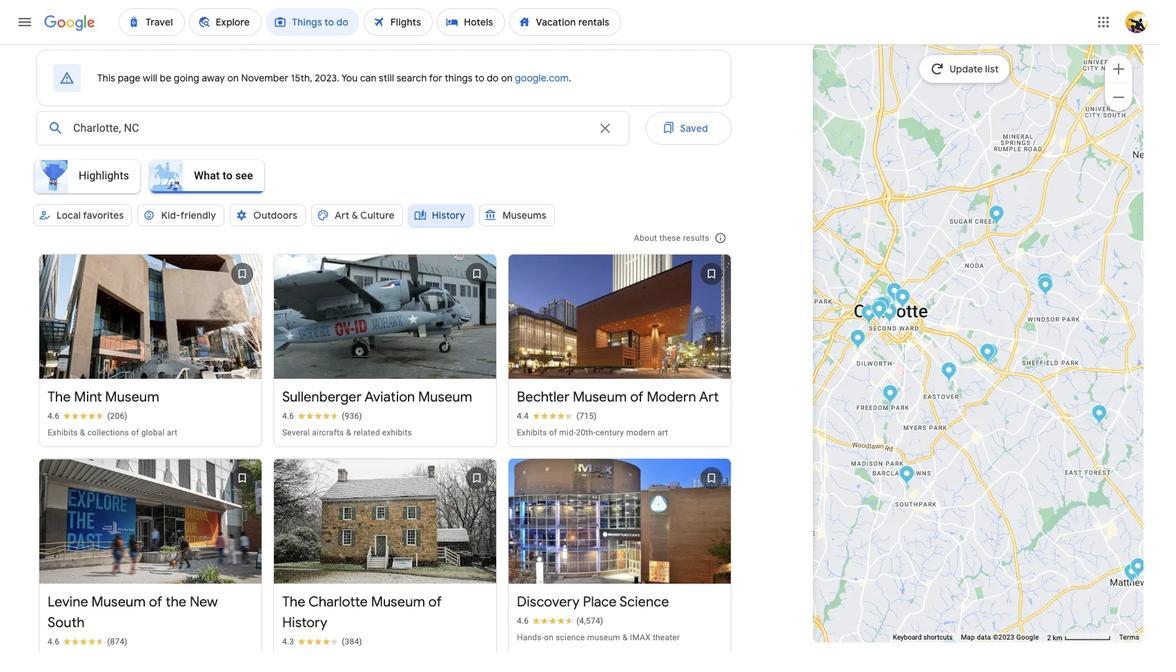 Task type: locate. For each thing, give the bounding box(es) containing it.
history up "save sullenberger aviation museum to collection" image
[[432, 209, 466, 222]]

&
[[352, 209, 358, 222], [80, 428, 85, 438], [346, 428, 352, 438], [623, 633, 628, 643]]

century
[[596, 428, 624, 438]]

of inside levine museum of the new south
[[149, 594, 162, 611]]

map region
[[682, 0, 1161, 653]]

main menu image
[[17, 14, 33, 30]]

save discovery place science to collection image
[[695, 462, 728, 495]]

mint museum uptown image
[[874, 295, 889, 318]]

page
[[118, 72, 141, 84]]

art right the modern
[[658, 428, 669, 438]]

outdoors
[[254, 209, 298, 222]]

map data ©2023 google
[[962, 634, 1040, 642]]

local
[[57, 209, 81, 222]]

exhibits down 4.4
[[517, 428, 547, 438]]

museum for the charlotte museum of history
[[371, 594, 425, 611]]

museum
[[105, 389, 159, 406], [418, 389, 473, 406], [573, 389, 627, 406], [92, 594, 146, 611], [371, 594, 425, 611]]

save the charlotte museum of history to collection image
[[461, 462, 494, 495]]

science
[[556, 633, 585, 643]]

exhibits for bechtler
[[517, 428, 547, 438]]

museum up (874)
[[92, 594, 146, 611]]

of
[[631, 389, 644, 406], [131, 428, 139, 438], [550, 428, 557, 438], [149, 594, 162, 611], [429, 594, 442, 611]]

symphony park image
[[899, 465, 915, 488]]

0 vertical spatial art
[[335, 209, 350, 222]]

4.6 out of 5 stars from 936 reviews image
[[282, 411, 362, 422]]

imax
[[630, 633, 651, 643]]

0 vertical spatial the
[[48, 389, 71, 406]]

history up 4.3
[[282, 614, 328, 632]]

1 horizontal spatial art
[[658, 428, 669, 438]]

to left do
[[475, 72, 485, 84]]

0 horizontal spatial art
[[335, 209, 350, 222]]

1 vertical spatial history
[[282, 614, 328, 632]]

(715)
[[577, 412, 597, 422]]

going
[[174, 72, 200, 84]]

museum up the (206)
[[105, 389, 159, 406]]

levine museum of the new south image
[[876, 295, 892, 317]]

art
[[335, 209, 350, 222], [699, 389, 719, 406]]

kid-friendly button
[[138, 199, 225, 232]]

the up 4.3
[[282, 594, 306, 611]]

mid-
[[560, 428, 576, 438]]

saved
[[681, 122, 708, 135]]

4.4 out of 5 stars from 715 reviews image
[[517, 411, 597, 422]]

sullenberger aviation museum
[[282, 389, 473, 406]]

1 vertical spatial to
[[223, 169, 233, 182]]

list
[[33, 234, 737, 653]]

(936)
[[342, 412, 362, 422]]

4.6 up several
[[282, 412, 294, 422]]

these
[[660, 233, 681, 243]]

the
[[166, 594, 187, 611]]

aircrafts
[[312, 428, 344, 438]]

Search for destinations, sights and more text field
[[73, 112, 589, 145]]

history inside history button
[[432, 209, 466, 222]]

on down 4.6 out of 5 stars from 4,574 reviews image
[[544, 633, 554, 643]]

shortcuts
[[924, 634, 953, 642]]

museum right aviation
[[418, 389, 473, 406]]

0 horizontal spatial to
[[223, 169, 233, 182]]

4.6 for discovery place science
[[517, 617, 529, 626]]

highlights link
[[30, 160, 146, 193]]

update list
[[950, 63, 999, 75]]

the inside the "the charlotte museum of history"
[[282, 594, 306, 611]]

4.6
[[48, 412, 60, 422], [282, 412, 294, 422], [517, 617, 529, 626], [48, 637, 60, 647]]

art right modern
[[699, 389, 719, 406]]

the mint museum
[[48, 389, 159, 406]]

0 horizontal spatial art
[[167, 428, 178, 438]]

2 exhibits from the left
[[517, 428, 547, 438]]

1 horizontal spatial the
[[282, 594, 306, 611]]

will
[[143, 72, 157, 84]]

2 horizontal spatial on
[[544, 633, 554, 643]]

charlotte
[[309, 594, 368, 611]]

filters list
[[25, 156, 732, 211], [30, 199, 732, 246]]

levine center for the arts image
[[873, 296, 889, 319]]

favorites
[[83, 209, 124, 222]]

hands-
[[517, 633, 544, 643]]

4.6 for sullenberger aviation museum
[[282, 412, 294, 422]]

4.6 up hands-
[[517, 617, 529, 626]]

exhibits down 4.6 out of 5 stars from 206 reviews image
[[48, 428, 78, 438]]

& left culture at the left top of the page
[[352, 209, 358, 222]]

roman catholic diocese of charlotte image
[[861, 304, 877, 327]]

museum inside the "the charlotte museum of history"
[[371, 594, 425, 611]]

©2023
[[994, 634, 1015, 642]]

4.6 out of 5 stars from 206 reviews image
[[48, 411, 128, 422]]

2 km
[[1048, 634, 1065, 642]]

museum for sullenberger aviation museum
[[418, 389, 473, 406]]

1 exhibits from the left
[[48, 428, 78, 438]]

exhibits
[[48, 428, 78, 438], [517, 428, 547, 438]]

data
[[977, 634, 992, 642]]

0 horizontal spatial exhibits
[[48, 428, 78, 438]]

to left see
[[223, 169, 233, 182]]

the
[[48, 389, 71, 406], [282, 594, 306, 611]]

be
[[160, 72, 172, 84]]

4.6 down south
[[48, 637, 60, 647]]

art right global
[[167, 428, 178, 438]]

history inside the "the charlotte museum of history"
[[282, 614, 328, 632]]

1 vertical spatial art
[[699, 389, 719, 406]]

4.6 down the mint museum
[[48, 412, 60, 422]]

bojangles coliseum image
[[980, 343, 996, 366]]

save sullenberger aviation museum to collection image
[[461, 258, 494, 291]]

on right 'away'
[[228, 72, 239, 84]]

bechtler museum of modern art
[[517, 389, 719, 406]]

1 horizontal spatial history
[[432, 209, 466, 222]]

what to see link
[[146, 160, 270, 193]]

clear image
[[597, 120, 614, 137]]

museum right charlotte
[[371, 594, 425, 611]]

0 vertical spatial history
[[432, 209, 466, 222]]

the left mint
[[48, 389, 71, 406]]

0 horizontal spatial history
[[282, 614, 328, 632]]

1 art from the left
[[167, 428, 178, 438]]

history button
[[409, 199, 474, 232]]

filters list containing local favorites
[[30, 199, 732, 246]]

discovery place science image
[[887, 282, 903, 305]]

to
[[475, 72, 485, 84], [223, 169, 233, 182]]

0 vertical spatial to
[[475, 72, 485, 84]]

on right do
[[501, 72, 513, 84]]

saved link
[[646, 112, 732, 145]]

4.3
[[282, 637, 294, 647]]

update
[[950, 63, 983, 75]]

4.6 for the mint museum
[[48, 412, 60, 422]]

the for the mint museum
[[48, 389, 71, 406]]

0 horizontal spatial the
[[48, 389, 71, 406]]

november
[[241, 72, 289, 84]]

levine
[[48, 594, 88, 611]]

art left culture at the left top of the page
[[335, 209, 350, 222]]

hezekiah alexander house image
[[1038, 276, 1054, 299]]

kid-friendly
[[161, 209, 216, 222]]

& left imax
[[623, 633, 628, 643]]

bechtler museum of modern art image
[[875, 295, 891, 317]]

1 horizontal spatial art
[[699, 389, 719, 406]]

& down 4.6 out of 5 stars from 206 reviews image
[[80, 428, 85, 438]]

art inside button
[[335, 209, 350, 222]]

15th,
[[291, 72, 313, 84]]

2 art from the left
[[658, 428, 669, 438]]

1 horizontal spatial exhibits
[[517, 428, 547, 438]]

discovery place science
[[517, 594, 669, 611]]

keyboard shortcuts
[[893, 634, 953, 642]]

1 horizontal spatial on
[[501, 72, 513, 84]]

4.6 out of 5 stars from 874 reviews image
[[48, 637, 128, 648]]

exhibits & collections of global art
[[48, 428, 178, 438]]

discovery place nature image
[[883, 384, 898, 407]]

1 vertical spatial the
[[282, 594, 306, 611]]



Task type: vqa. For each thing, say whether or not it's contained in the screenshot.
Leaves Newark Liberty International Airport At 6:30 Am On Wednesday, December 13 And Arrives At San Francisco International Airport At 12:14 Pm On Wednesday, December 13. "Element"
no



Task type: describe. For each thing, give the bounding box(es) containing it.
about
[[635, 233, 658, 243]]

keyboard shortcuts button
[[893, 633, 953, 643]]

friendly
[[181, 209, 216, 222]]

collections
[[87, 428, 129, 438]]

the for the charlotte museum of history
[[282, 594, 306, 611]]

4.6 out of 5 stars from 4,574 reviews image
[[517, 616, 604, 627]]

aviation
[[365, 389, 415, 406]]

several aircrafts & related exhibits
[[282, 428, 412, 438]]

& down (936)
[[346, 428, 352, 438]]

you
[[342, 72, 358, 84]]

about these results image
[[704, 222, 737, 255]]

terms link
[[1120, 634, 1140, 642]]

google.com link
[[515, 72, 569, 84]]

about these results
[[635, 233, 710, 243]]

20th-
[[576, 428, 596, 438]]

hidell brooks gallery image
[[850, 329, 866, 352]]

the charlotte museum of history image
[[1037, 272, 1053, 295]]

several
[[282, 428, 310, 438]]

this
[[97, 72, 115, 84]]

list
[[986, 63, 999, 75]]

art & culture button
[[311, 199, 403, 232]]

zoom out map image
[[1111, 89, 1128, 105]]

hindu center of charlotte image
[[1092, 404, 1108, 427]]

(384)
[[342, 637, 362, 647]]

google
[[1017, 634, 1040, 642]]

update list button
[[920, 55, 1010, 83]]

(4,574)
[[577, 617, 604, 626]]

see
[[235, 169, 253, 182]]

search
[[397, 72, 427, 84]]

levine museum of the new south
[[48, 594, 218, 632]]

matthews heritage museum image
[[1130, 558, 1146, 580]]

south
[[48, 614, 85, 632]]

results
[[683, 233, 710, 243]]

north tryon street image
[[989, 205, 1005, 228]]

culture
[[360, 209, 395, 222]]

what
[[194, 169, 220, 182]]

local favorites button
[[33, 199, 132, 232]]

map
[[962, 634, 976, 642]]

save levine museum of the new south to collection image
[[226, 462, 259, 495]]

things
[[445, 72, 473, 84]]

do
[[487, 72, 499, 84]]

0 horizontal spatial on
[[228, 72, 239, 84]]

museum inside levine museum of the new south
[[92, 594, 146, 611]]

discovery
[[517, 594, 580, 611]]

away
[[202, 72, 225, 84]]

mint
[[74, 389, 102, 406]]

(874)
[[107, 637, 128, 647]]

list containing the mint museum
[[33, 234, 737, 653]]

place
[[583, 594, 617, 611]]

modern
[[626, 428, 656, 438]]

filters list containing highlights
[[25, 156, 732, 211]]

theater
[[653, 633, 680, 643]]

google.com
[[515, 72, 569, 84]]

km
[[1053, 634, 1063, 642]]

hands-on science museum & imax theater
[[517, 633, 680, 643]]

exhibits of mid-20th-century modern art
[[517, 428, 669, 438]]

st. peter catholic church image
[[875, 296, 891, 319]]

exhibits for the
[[48, 428, 78, 438]]

museum
[[587, 633, 621, 643]]

museum for the mint museum
[[105, 389, 159, 406]]

art inside list
[[699, 389, 719, 406]]

& inside button
[[352, 209, 358, 222]]

museum up (715)
[[573, 389, 627, 406]]

related
[[354, 428, 380, 438]]

2 km button
[[1044, 633, 1116, 643]]

global
[[141, 428, 165, 438]]

to inside list item
[[223, 169, 233, 182]]

for
[[429, 72, 443, 84]]

save the mint museum to collection image
[[226, 258, 259, 291]]

museums button
[[479, 199, 555, 232]]

harvey b. gantt center for african-american arts + culture image
[[874, 297, 889, 320]]

1 horizontal spatial to
[[475, 72, 485, 84]]

save bechtler museum of modern art to collection image
[[695, 258, 728, 291]]

4.3 out of 5 stars from 384 reviews image
[[282, 637, 362, 648]]

keyboard
[[893, 634, 922, 642]]

the green image
[[876, 296, 891, 319]]

calvary church image
[[942, 637, 958, 653]]

zoom in map image
[[1111, 60, 1128, 77]]

on inside list
[[544, 633, 554, 643]]

what to see list item
[[146, 156, 270, 197]]

stumptown park image
[[1124, 563, 1140, 586]]

filters form
[[25, 106, 732, 246]]

can
[[360, 72, 377, 84]]

the charlotte museum of history
[[282, 594, 442, 632]]

4.4
[[517, 412, 529, 422]]

what to see
[[194, 169, 253, 182]]

2
[[1048, 634, 1052, 642]]

highlights
[[79, 169, 129, 182]]

this page will be going away on november 15th, 2023. you can still search for things to do on google.com .
[[97, 72, 572, 84]]

museums
[[503, 209, 547, 222]]

museum of illusions - charlotte image
[[871, 300, 887, 323]]

nascar hall of fame image
[[882, 303, 898, 326]]

modern
[[647, 389, 697, 406]]

.
[[569, 72, 572, 84]]

the mint museum image
[[941, 361, 957, 384]]

filters list inside form
[[30, 199, 732, 246]]

bechtler
[[517, 389, 570, 406]]

imaginon: the joe & joan martin center image
[[895, 288, 911, 311]]

of inside the "the charlotte museum of history"
[[429, 594, 442, 611]]

terms
[[1120, 634, 1140, 642]]

ovens auditorium image
[[983, 343, 999, 366]]

outdoors button
[[230, 199, 306, 232]]

local favorites
[[57, 209, 124, 222]]

sullenberger
[[282, 389, 362, 406]]

art & culture
[[335, 209, 395, 222]]

4.6 for levine museum of the new south
[[48, 637, 60, 647]]

kid-
[[161, 209, 181, 222]]

2023.
[[315, 72, 340, 84]]

science
[[620, 594, 669, 611]]

new
[[190, 594, 218, 611]]



